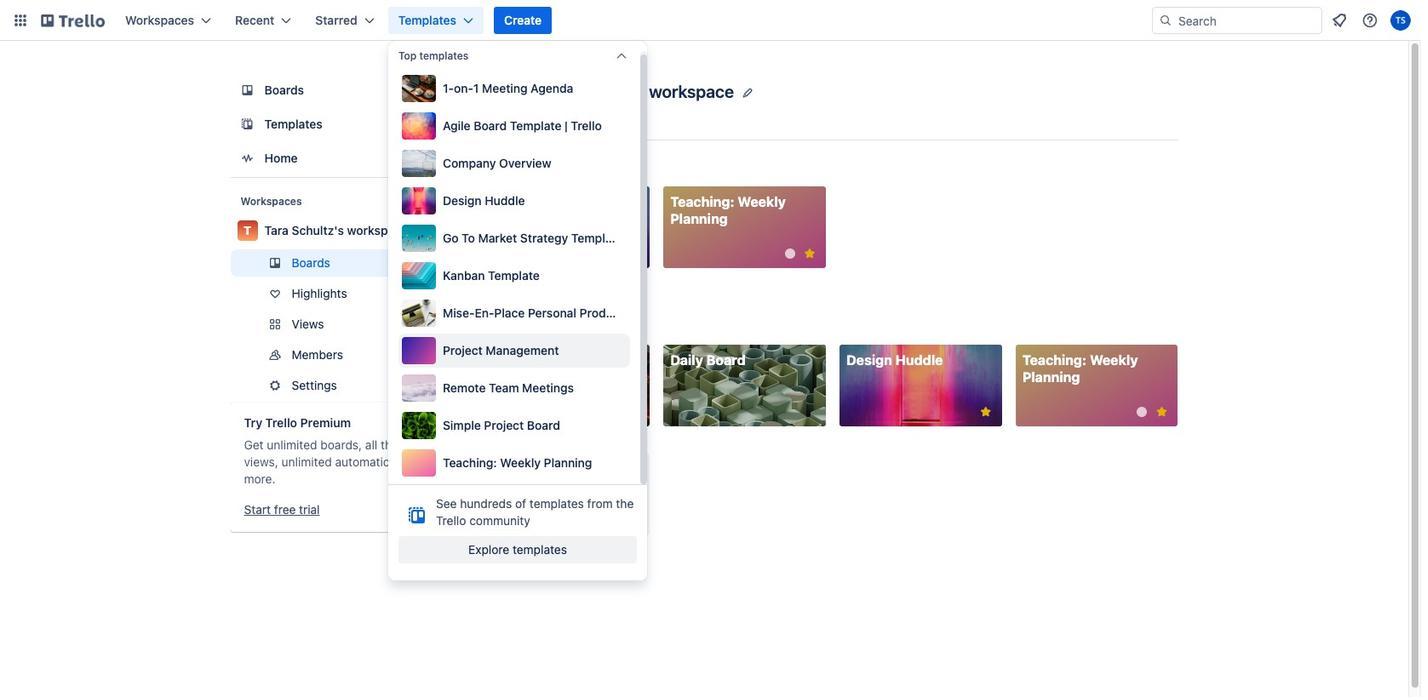 Task type: vqa. For each thing, say whether or not it's contained in the screenshot.
Agenda within the 1-on-1 Meeting Agenda
yes



Task type: describe. For each thing, give the bounding box(es) containing it.
trello inside button
[[571, 118, 602, 133]]

and
[[403, 455, 424, 469]]

strategy
[[520, 231, 568, 245]]

all
[[365, 438, 377, 452]]

company
[[443, 156, 496, 170]]

1 horizontal spatial schultz's
[[573, 81, 645, 101]]

1 vertical spatial unlimited
[[281, 455, 332, 469]]

daily board
[[670, 353, 746, 368]]

0 horizontal spatial teaching: weekly planning link
[[664, 186, 826, 268]]

starred for starred
[[315, 13, 357, 27]]

project inside button
[[443, 343, 483, 358]]

1 horizontal spatial 1
[[530, 353, 537, 368]]

templates for top templates
[[419, 49, 469, 62]]

simple
[[443, 418, 481, 433]]

highlights link
[[230, 280, 448, 307]]

teaching: for teaching: weekly planning link to the left
[[670, 194, 735, 209]]

planning for there is new activity on this board. icon
[[670, 211, 728, 227]]

design huddle button
[[399, 184, 630, 218]]

board for agile
[[474, 118, 507, 133]]

trello inside try trello premium get unlimited boards, all the views, unlimited automation, and more.
[[265, 416, 297, 430]]

mise-en-place personal productivity system
[[443, 306, 692, 320]]

|
[[565, 118, 568, 133]]

views,
[[244, 455, 278, 469]]

templates inside popup button
[[398, 13, 456, 27]]

project management button
[[399, 334, 630, 368]]

boards for your boards
[[555, 318, 601, 333]]

search image
[[1159, 14, 1173, 27]]

huddle for the top design huddle link
[[543, 194, 591, 209]]

1-on-1 meeting agenda inside button
[[443, 81, 573, 95]]

mise-
[[443, 306, 475, 320]]

teaching: weekly planning inside the teaching: weekly planning button
[[443, 456, 592, 470]]

templates inside see hundreds of templates from the trello community
[[530, 496, 584, 511]]

0 horizontal spatial t
[[243, 223, 251, 238]]

productivity
[[580, 306, 647, 320]]

try
[[244, 416, 262, 430]]

top
[[399, 49, 417, 62]]

Search field
[[1173, 8, 1322, 33]]

there is new activity on this board. image
[[1137, 407, 1147, 417]]

there is new activity on this board. image
[[785, 249, 795, 259]]

1 vertical spatial templates
[[264, 117, 323, 131]]

team
[[489, 381, 519, 395]]

tara schultz (taraschultz7) image
[[1391, 10, 1411, 31]]

boards for first boards link from the bottom
[[292, 255, 330, 270]]

trello inside see hundreds of templates from the trello community
[[436, 513, 466, 528]]

simple project board
[[443, 418, 560, 433]]

home image
[[237, 148, 258, 169]]

meetings
[[522, 381, 574, 395]]

click to unstar this board. it will be removed from your starred list. image
[[1154, 405, 1170, 420]]

1 horizontal spatial teaching: weekly planning link
[[1016, 345, 1178, 427]]

hundreds
[[460, 496, 512, 511]]

template inside "button"
[[488, 268, 540, 283]]

weekly inside button
[[500, 456, 541, 470]]

project management
[[443, 343, 559, 358]]

see hundreds of templates from the trello community
[[436, 496, 634, 528]]

community
[[469, 513, 530, 528]]

en-
[[475, 306, 494, 320]]

0 vertical spatial unlimited
[[267, 438, 317, 452]]

1 inside button
[[473, 81, 479, 95]]

start
[[244, 502, 271, 517]]

1-on-1 meeting agenda button
[[399, 72, 630, 106]]

open information menu image
[[1362, 12, 1379, 29]]

t inside button
[[492, 83, 510, 118]]

agile board template | trello
[[443, 118, 602, 133]]

place
[[494, 306, 525, 320]]

go
[[443, 231, 459, 245]]

start free trial
[[244, 502, 320, 517]]

workspaces inside popup button
[[125, 13, 194, 27]]

1 horizontal spatial design
[[494, 194, 540, 209]]

templates button
[[388, 7, 484, 34]]

1 horizontal spatial tara schultz's workspace
[[535, 81, 734, 101]]

create new board 6 remaining
[[520, 479, 617, 510]]

daily board link
[[664, 345, 826, 427]]

mise-en-place personal productivity system button
[[399, 296, 692, 330]]

1 vertical spatial 1-
[[494, 353, 507, 368]]

remaining
[[550, 497, 597, 510]]

agile
[[443, 118, 471, 133]]

1 horizontal spatial meeting
[[540, 353, 594, 368]]

recent button
[[225, 7, 302, 34]]

agenda inside the 1-on-1 meeting agenda link
[[494, 370, 545, 385]]

project inside button
[[484, 418, 524, 433]]

automation,
[[335, 455, 400, 469]]

try trello premium get unlimited boards, all the views, unlimited automation, and more.
[[244, 416, 424, 486]]

teaching: weekly planning button
[[399, 446, 630, 480]]

overview
[[499, 156, 551, 170]]

teaching: inside button
[[443, 456, 497, 470]]

teaching: weekly planning for there is new activity on this board. image
[[1023, 353, 1138, 385]]

template inside button
[[571, 231, 623, 245]]

see
[[436, 496, 457, 511]]

0 notifications image
[[1329, 10, 1350, 31]]

templates link
[[230, 109, 448, 140]]

0 vertical spatial tara
[[535, 81, 569, 101]]

views
[[292, 317, 324, 331]]

go to market strategy template button
[[399, 221, 630, 255]]

board
[[585, 479, 617, 493]]

primary element
[[0, 0, 1421, 41]]

get
[[244, 438, 264, 452]]

1 vertical spatial schultz's
[[292, 223, 344, 238]]

simple project board button
[[399, 409, 630, 443]]

1-on-1 meeting agenda link
[[487, 345, 650, 427]]

agenda inside 1-on-1 meeting agenda button
[[531, 81, 573, 95]]

private
[[552, 104, 586, 117]]

1 vertical spatial workspaces
[[241, 195, 302, 208]]

2 boards link from the top
[[230, 249, 448, 277]]

1 horizontal spatial click to unstar this board. it will be removed from your starred list. image
[[978, 405, 993, 420]]

management
[[486, 343, 559, 358]]

boards,
[[320, 438, 362, 452]]

0 horizontal spatial workspace
[[347, 223, 408, 238]]

add image
[[421, 345, 442, 365]]

template board image
[[237, 114, 258, 135]]

go to market strategy template
[[443, 231, 623, 245]]

more.
[[244, 472, 275, 486]]

t button
[[476, 75, 527, 126]]

kanban template button
[[399, 259, 630, 293]]

1 horizontal spatial on-
[[507, 353, 530, 368]]



Task type: locate. For each thing, give the bounding box(es) containing it.
2 vertical spatial weekly
[[500, 456, 541, 470]]

2 horizontal spatial planning
[[1023, 370, 1080, 385]]

board for daily
[[707, 353, 746, 368]]

1 vertical spatial planning
[[1023, 370, 1080, 385]]

views link
[[230, 311, 448, 338]]

0 horizontal spatial click to unstar this board. it will be removed from your starred list. image
[[802, 246, 817, 261]]

create for create new board 6 remaining
[[520, 479, 556, 493]]

0 vertical spatial templates
[[419, 49, 469, 62]]

t up agile board template | trello
[[492, 83, 510, 118]]

the up the sm icon
[[616, 496, 634, 511]]

0 vertical spatial board
[[474, 118, 507, 133]]

teaching:
[[670, 194, 735, 209], [1023, 353, 1087, 368], [443, 456, 497, 470]]

2 horizontal spatial weekly
[[1090, 353, 1138, 368]]

the right all
[[381, 438, 398, 452]]

boards for second boards link from the bottom
[[264, 83, 304, 97]]

trial
[[299, 502, 320, 517]]

1 vertical spatial the
[[616, 496, 634, 511]]

tara
[[535, 81, 569, 101], [264, 223, 289, 238]]

6
[[540, 497, 547, 510]]

1 vertical spatial project
[[484, 418, 524, 433]]

1 horizontal spatial 1-
[[494, 353, 507, 368]]

create inside button
[[504, 13, 542, 27]]

click to unstar this board. it will be removed from your starred list. image
[[802, 246, 817, 261], [978, 405, 993, 420]]

create button
[[494, 7, 552, 34]]

weekly for there is new activity on this board. icon
[[738, 194, 786, 209]]

1 horizontal spatial templates
[[398, 13, 456, 27]]

1 horizontal spatial design huddle link
[[840, 345, 1002, 427]]

trello right |
[[571, 118, 602, 133]]

0 horizontal spatial on-
[[454, 81, 473, 95]]

board right daily on the bottom of the page
[[707, 353, 746, 368]]

boards link
[[230, 75, 448, 106], [230, 249, 448, 277]]

project right add icon
[[443, 343, 483, 358]]

tara up private at the top
[[535, 81, 569, 101]]

0 vertical spatial trello
[[571, 118, 602, 133]]

design inside design huddle button
[[443, 193, 482, 208]]

2 horizontal spatial teaching:
[[1023, 353, 1087, 368]]

1 horizontal spatial trello
[[436, 513, 466, 528]]

boards
[[575, 159, 621, 175], [555, 318, 601, 333]]

create
[[504, 13, 542, 27], [520, 479, 556, 493]]

board right agile
[[474, 118, 507, 133]]

weekly for there is new activity on this board. image
[[1090, 353, 1138, 368]]

tara schultz's workspace up highlights link
[[264, 223, 408, 238]]

0 horizontal spatial design
[[443, 193, 482, 208]]

teaching: weekly planning
[[670, 194, 786, 227], [1023, 353, 1138, 385], [443, 456, 592, 470]]

meeting up the agile board template | trello button
[[482, 81, 528, 95]]

remote team meetings
[[443, 381, 574, 395]]

schultz's up highlights
[[292, 223, 344, 238]]

company overview button
[[399, 146, 630, 181]]

teaching: for the rightmost teaching: weekly planning link
[[1023, 353, 1087, 368]]

your
[[522, 318, 552, 333]]

0 horizontal spatial teaching:
[[443, 456, 497, 470]]

the
[[381, 438, 398, 452], [616, 496, 634, 511]]

kanban template
[[443, 268, 540, 283]]

workspaces button
[[115, 7, 221, 34]]

0 horizontal spatial tara schultz's workspace
[[264, 223, 408, 238]]

boards up highlights
[[292, 255, 330, 270]]

0 horizontal spatial board
[[474, 118, 507, 133]]

templates for explore templates
[[513, 542, 567, 557]]

0 horizontal spatial 1-
[[443, 81, 454, 95]]

board down meetings
[[527, 418, 560, 433]]

templates down templates popup button
[[419, 49, 469, 62]]

premium
[[300, 416, 351, 430]]

remote
[[443, 381, 486, 395]]

teaching: weekly planning down simple project board button
[[443, 456, 592, 470]]

1 vertical spatial tara schultz's workspace
[[264, 223, 408, 238]]

explore templates link
[[399, 536, 637, 564]]

1 horizontal spatial workspace
[[649, 81, 734, 101]]

0 vertical spatial agenda
[[531, 81, 573, 95]]

t down home icon
[[243, 223, 251, 238]]

2 vertical spatial teaching:
[[443, 456, 497, 470]]

from
[[587, 496, 613, 511]]

0 horizontal spatial trello
[[265, 416, 297, 430]]

settings link
[[230, 372, 448, 399]]

on- inside button
[[454, 81, 473, 95]]

0 vertical spatial template
[[510, 118, 562, 133]]

the inside see hundreds of templates from the trello community
[[616, 496, 634, 511]]

1 horizontal spatial project
[[484, 418, 524, 433]]

1 vertical spatial board
[[707, 353, 746, 368]]

templates down new
[[530, 496, 584, 511]]

0 vertical spatial design huddle link
[[487, 186, 650, 268]]

huddle
[[485, 193, 525, 208], [543, 194, 591, 209], [895, 353, 943, 368]]

boards link up templates link
[[230, 75, 448, 106]]

tara schultz's workspace down collapse "icon"
[[535, 81, 734, 101]]

0 vertical spatial project
[[443, 343, 483, 358]]

teaching: weekly planning up there is new activity on this board. image
[[1023, 353, 1138, 385]]

0 horizontal spatial huddle
[[485, 193, 525, 208]]

trello down see
[[436, 513, 466, 528]]

1 vertical spatial create
[[520, 479, 556, 493]]

on- up remote team meetings 'button'
[[507, 353, 530, 368]]

sm image
[[629, 516, 646, 533]]

home
[[264, 151, 298, 165]]

1- inside button
[[443, 81, 454, 95]]

weekly
[[738, 194, 786, 209], [1090, 353, 1138, 368], [500, 456, 541, 470]]

daily
[[670, 353, 703, 368]]

starred down |
[[522, 159, 571, 175]]

new
[[560, 479, 582, 493]]

2 horizontal spatial huddle
[[895, 353, 943, 368]]

top templates
[[399, 49, 469, 62]]

1 vertical spatial weekly
[[1090, 353, 1138, 368]]

1 vertical spatial tara
[[264, 223, 289, 238]]

teaching: weekly planning up there is new activity on this board. icon
[[670, 194, 786, 227]]

starred boards
[[522, 159, 621, 175]]

workspace down primary element
[[649, 81, 734, 101]]

settings
[[292, 378, 337, 393]]

recent
[[235, 13, 274, 27]]

your boards
[[522, 318, 601, 333]]

start free trial button
[[244, 502, 320, 519]]

create up 1-on-1 meeting agenda button
[[504, 13, 542, 27]]

1 vertical spatial workspace
[[347, 223, 408, 238]]

to
[[462, 231, 475, 245]]

2 vertical spatial trello
[[436, 513, 466, 528]]

create up "6"
[[520, 479, 556, 493]]

1 vertical spatial design huddle link
[[840, 345, 1002, 427]]

1 vertical spatial agenda
[[494, 370, 545, 385]]

0 vertical spatial teaching: weekly planning link
[[664, 186, 826, 268]]

0 vertical spatial teaching: weekly planning
[[670, 194, 786, 227]]

boards
[[264, 83, 304, 97], [292, 255, 330, 270]]

1 vertical spatial trello
[[265, 416, 297, 430]]

schultz's
[[573, 81, 645, 101], [292, 223, 344, 238]]

0 vertical spatial 1-on-1 meeting agenda
[[443, 81, 573, 95]]

starred right recent dropdown button
[[315, 13, 357, 27]]

boards for starred boards
[[575, 159, 621, 175]]

templates inside explore templates link
[[513, 542, 567, 557]]

0 horizontal spatial the
[[381, 438, 398, 452]]

2 horizontal spatial teaching: weekly planning
[[1023, 353, 1138, 385]]

collapse image
[[615, 49, 628, 63]]

1- up team
[[494, 353, 507, 368]]

teaching: weekly planning link
[[664, 186, 826, 268], [1016, 345, 1178, 427]]

unlimited up views,
[[267, 438, 317, 452]]

workspaces
[[125, 13, 194, 27], [241, 195, 302, 208]]

2 horizontal spatial board
[[707, 353, 746, 368]]

starred for starred boards
[[522, 159, 571, 175]]

menu containing 1-on-1 meeting agenda
[[399, 72, 692, 480]]

1 horizontal spatial the
[[616, 496, 634, 511]]

tara schultz's workspace
[[535, 81, 734, 101], [264, 223, 408, 238]]

0 vertical spatial planning
[[670, 211, 728, 227]]

1 horizontal spatial planning
[[670, 211, 728, 227]]

boards right board icon
[[264, 83, 304, 97]]

trello right try
[[265, 416, 297, 430]]

1 up meetings
[[530, 353, 537, 368]]

workspace left go
[[347, 223, 408, 238]]

board image
[[237, 80, 258, 100]]

tara down the home
[[264, 223, 289, 238]]

1-
[[443, 81, 454, 95], [494, 353, 507, 368]]

1 vertical spatial 1
[[530, 353, 537, 368]]

1 horizontal spatial t
[[492, 83, 510, 118]]

planning inside button
[[544, 456, 592, 470]]

meeting up meetings
[[540, 353, 594, 368]]

2 horizontal spatial design
[[846, 353, 892, 368]]

1 vertical spatial t
[[243, 223, 251, 238]]

2 horizontal spatial trello
[[571, 118, 602, 133]]

0 vertical spatial 1
[[473, 81, 479, 95]]

company overview
[[443, 156, 551, 170]]

boards link up highlights link
[[230, 249, 448, 277]]

highlights
[[292, 286, 347, 301]]

0 vertical spatial starred
[[315, 13, 357, 27]]

explore templates
[[468, 542, 567, 557]]

0 horizontal spatial starred
[[315, 13, 357, 27]]

explore
[[468, 542, 509, 557]]

back to home image
[[41, 7, 105, 34]]

2 vertical spatial board
[[527, 418, 560, 433]]

1 vertical spatial teaching: weekly planning
[[1023, 353, 1138, 385]]

planning for there is new activity on this board. image
[[1023, 370, 1080, 385]]

board inside button
[[474, 118, 507, 133]]

project
[[443, 343, 483, 358], [484, 418, 524, 433]]

design
[[443, 193, 482, 208], [494, 194, 540, 209], [846, 353, 892, 368]]

template
[[510, 118, 562, 133], [571, 231, 623, 245], [488, 268, 540, 283]]

1-on-1 meeting agenda
[[443, 81, 573, 95], [494, 353, 594, 385]]

template left |
[[510, 118, 562, 133]]

starred inside dropdown button
[[315, 13, 357, 27]]

on- up agile
[[454, 81, 473, 95]]

weekly up there is new activity on this board. image
[[1090, 353, 1138, 368]]

create inside create new board 6 remaining
[[520, 479, 556, 493]]

schultz's down collapse "icon"
[[573, 81, 645, 101]]

1 vertical spatial click to unstar this board. it will be removed from your starred list. image
[[978, 405, 993, 420]]

meeting
[[482, 81, 528, 95], [540, 353, 594, 368]]

unlimited
[[267, 438, 317, 452], [281, 455, 332, 469]]

0 vertical spatial meeting
[[482, 81, 528, 95]]

0 vertical spatial tara schultz's workspace
[[535, 81, 734, 101]]

starred button
[[305, 7, 385, 34]]

1 horizontal spatial workspaces
[[241, 195, 302, 208]]

personal
[[528, 306, 576, 320]]

free
[[274, 502, 296, 517]]

project down team
[[484, 418, 524, 433]]

huddle for design huddle link to the bottom
[[895, 353, 943, 368]]

1 horizontal spatial teaching: weekly planning
[[670, 194, 786, 227]]

unlimited down the boards,
[[281, 455, 332, 469]]

t
[[492, 83, 510, 118], [243, 223, 251, 238]]

0 horizontal spatial schultz's
[[292, 223, 344, 238]]

home link
[[230, 143, 448, 174]]

1 boards link from the top
[[230, 75, 448, 106]]

0 vertical spatial t
[[492, 83, 510, 118]]

system
[[650, 306, 692, 320]]

2 vertical spatial planning
[[544, 456, 592, 470]]

remote team meetings button
[[399, 371, 630, 405]]

menu
[[399, 72, 692, 480]]

0 vertical spatial click to unstar this board. it will be removed from your starred list. image
[[802, 246, 817, 261]]

2 vertical spatial template
[[488, 268, 540, 283]]

templates up top templates
[[398, 13, 456, 27]]

agile board template | trello button
[[399, 109, 630, 143]]

meeting inside button
[[482, 81, 528, 95]]

template inside button
[[510, 118, 562, 133]]

design huddle inside button
[[443, 193, 525, 208]]

templates down see hundreds of templates from the trello community
[[513, 542, 567, 557]]

members link
[[230, 341, 448, 369]]

weekly up there is new activity on this board. icon
[[738, 194, 786, 209]]

board
[[474, 118, 507, 133], [707, 353, 746, 368], [527, 418, 560, 433]]

1- down top templates
[[443, 81, 454, 95]]

kanban
[[443, 268, 485, 283]]

0 horizontal spatial meeting
[[482, 81, 528, 95]]

1 horizontal spatial tara
[[535, 81, 569, 101]]

weekly down simple project board button
[[500, 456, 541, 470]]

0 horizontal spatial planning
[[544, 456, 592, 470]]

1 vertical spatial boards link
[[230, 249, 448, 277]]

members
[[292, 347, 343, 362]]

create for create
[[504, 13, 542, 27]]

market
[[478, 231, 517, 245]]

agenda down project management button
[[494, 370, 545, 385]]

planning
[[670, 211, 728, 227], [1023, 370, 1080, 385], [544, 456, 592, 470]]

0 vertical spatial templates
[[398, 13, 456, 27]]

0 vertical spatial boards
[[575, 159, 621, 175]]

templates up the home
[[264, 117, 323, 131]]

2 vertical spatial teaching: weekly planning
[[443, 456, 592, 470]]

board inside button
[[527, 418, 560, 433]]

trello
[[571, 118, 602, 133], [265, 416, 297, 430], [436, 513, 466, 528]]

teaching: weekly planning for there is new activity on this board. icon
[[670, 194, 786, 227]]

1 horizontal spatial board
[[527, 418, 560, 433]]

1 up the agile board template | trello button
[[473, 81, 479, 95]]

the inside try trello premium get unlimited boards, all the views, unlimited automation, and more.
[[381, 438, 398, 452]]

huddle inside button
[[485, 193, 525, 208]]

1 vertical spatial teaching:
[[1023, 353, 1087, 368]]

1 horizontal spatial huddle
[[543, 194, 591, 209]]

0 vertical spatial on-
[[454, 81, 473, 95]]

0 horizontal spatial tara
[[264, 223, 289, 238]]

template right strategy
[[571, 231, 623, 245]]

0 vertical spatial boards
[[264, 83, 304, 97]]

workspace
[[649, 81, 734, 101], [347, 223, 408, 238]]

1 vertical spatial on-
[[507, 353, 530, 368]]

on-
[[454, 81, 473, 95], [507, 353, 530, 368]]

1 vertical spatial 1-on-1 meeting agenda
[[494, 353, 594, 385]]

1 vertical spatial templates
[[530, 496, 584, 511]]

of
[[515, 496, 526, 511]]

1 vertical spatial boards
[[292, 255, 330, 270]]

template down 'go to market strategy template' button
[[488, 268, 540, 283]]

agenda up private at the top
[[531, 81, 573, 95]]

0 vertical spatial schultz's
[[573, 81, 645, 101]]

starred
[[315, 13, 357, 27], [522, 159, 571, 175]]



